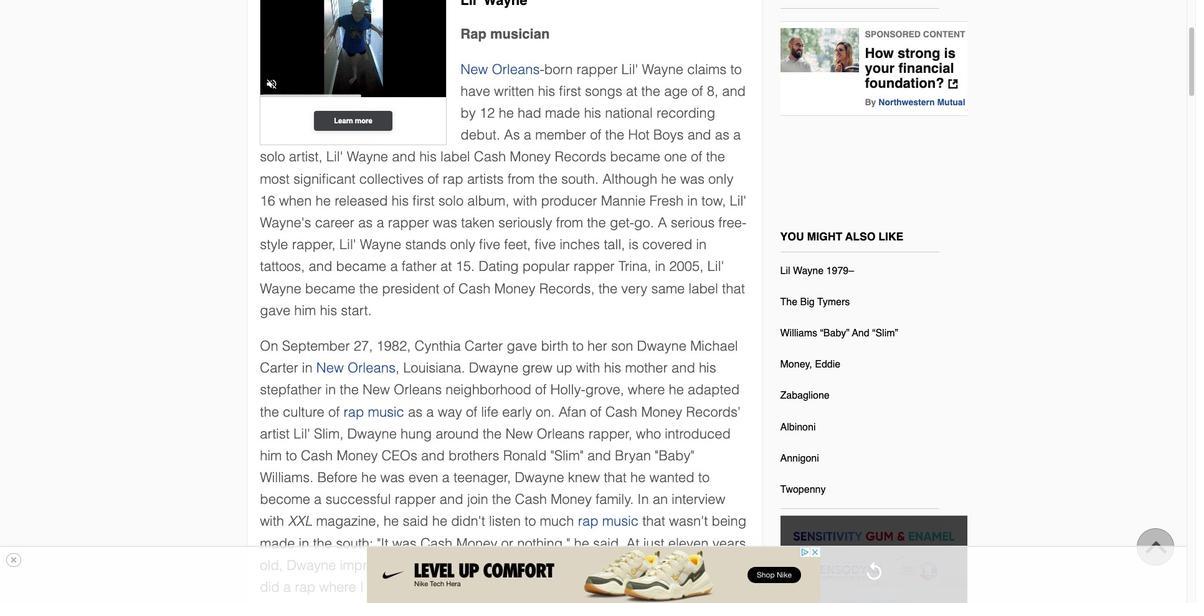 Task type: describe. For each thing, give the bounding box(es) containing it.
new down september
[[316, 360, 344, 376]]

that inside as a way of life early on. afan of cash money records' artist lil' slim, dwayne hung around the new orleans rapper, who introduced him to cash money ceos and brothers ronald "slim" and bryan "baby" williams. before he was even a teenager, dwayne knew that he wanted to become a successful rapper and join the cash money family. in an interview with
[[604, 470, 627, 485]]

albinoni link
[[780, 417, 816, 443]]

0 horizontal spatial label
[[440, 149, 470, 165]]

money down dating
[[494, 281, 535, 296]]

hung
[[401, 426, 432, 441]]

dwayne down rap music
[[347, 426, 397, 441]]

1 vertical spatial label
[[689, 281, 718, 296]]

lil' right 2005,
[[707, 259, 724, 274]]

williams
[[780, 328, 817, 339]]

and left "slim"
[[852, 328, 869, 339]]

the left south;
[[313, 536, 332, 551]]

of right one
[[691, 149, 702, 165]]

trina,
[[618, 259, 651, 274]]

said.
[[593, 536, 623, 551]]

his down the collectives
[[391, 193, 409, 209]]

you might also like
[[780, 230, 904, 243]]

1 vertical spatial as
[[358, 215, 373, 230]]

where inside 'that wasn't being made in the south; "it was cash money or nothing," he said. at just eleven years old, dwayne impressed the ceos of cash money by showing off his talent. "i did a rap where i spelled out my hood, holly-grove and they gave me a card. you know, you give a child a card, he ain't never stop callin' that number,'
[[319, 579, 356, 595]]

although
[[602, 171, 657, 187]]

become
[[260, 492, 310, 507]]

the
[[780, 296, 797, 308]]

as
[[504, 127, 520, 143]]

even
[[408, 470, 438, 485]]

on september 27, 1982, cynthia carter gave birth to her son dwayne michael carter in
[[260, 338, 738, 376]]

callin'
[[590, 601, 624, 603]]

was up stands
[[433, 215, 457, 230]]

and up knew
[[587, 448, 611, 463]]

1 horizontal spatial at
[[626, 83, 638, 99]]

lil wayne 1979–
[[780, 265, 854, 276]]

rap inside 'that wasn't being made in the south; "it was cash money or nothing," he said. at just eleven years old, dwayne impressed the ceos of cash money by showing off his talent. "i did a rap where i spelled out my hood, holly-grove and they gave me a card. you know, you give a child a card, he ain't never stop callin' that number,'
[[295, 579, 315, 595]]

child
[[393, 601, 422, 603]]

dwayne down ronald
[[515, 470, 564, 485]]

ain't
[[492, 601, 517, 603]]

that up "just"
[[642, 514, 665, 529]]

south.
[[561, 171, 599, 187]]

and up the even
[[421, 448, 445, 463]]

he up "successful"
[[361, 470, 377, 485]]

2 five from the left
[[535, 237, 556, 252]]

birth
[[541, 338, 568, 354]]

foundation?
[[865, 75, 944, 91]]

old,
[[260, 557, 283, 573]]

september
[[282, 338, 350, 354]]

the up producer
[[538, 171, 558, 187]]

i
[[360, 579, 364, 595]]

rap up said.
[[578, 514, 598, 529]]

of up "records"
[[590, 127, 601, 143]]

cynthia
[[415, 338, 461, 354]]

he down bryan
[[630, 470, 646, 485]]

that wasn't being made in the south; "it was cash money or nothing," he said. at just eleven years old, dwayne impressed the ceos of cash money by showing off his talent. "i did a rap where i spelled out my hood, holly-grove and they gave me a card. you know, you give a child a card, he ain't never stop callin' that number,
[[260, 514, 746, 603]]

ronald
[[503, 448, 547, 463]]

mother
[[625, 360, 668, 376]]

covered
[[642, 237, 692, 252]]

popular
[[523, 259, 570, 274]]

cash up artists
[[474, 149, 506, 165]]

her
[[587, 338, 607, 354]]

he right the said
[[432, 514, 447, 529]]

hot
[[628, 127, 649, 143]]

1 horizontal spatial you
[[780, 230, 804, 243]]

in down covered
[[655, 259, 665, 274]]

lil' up significant
[[326, 149, 343, 165]]

him inside the '-born rapper lil' wayne claims to have written his first songs at the age of 8, and by 12 he had made his national recording debut. as a member of the hot boys and as a solo artist, lil' wayne and his label cash money records became one of the most significant collectives of rap artists from the south. although he was only 16 when he released his first solo album, with producer mannie fresh in tow, lil' wayne's career as a rapper was taken seriously from the get-go. a serious free- style rapper, lil' wayne stands only five feet, five inches tall, is covered in tattoos, and became a father at 15. dating popular rapper trina, in 2005, lil' wayne became the president of cash money records, the very same label that gave him his start.'
[[294, 303, 316, 318]]

money up who
[[641, 404, 682, 420]]

you
[[326, 601, 348, 603]]

new orleans for the right new orleans link
[[461, 61, 540, 77]]

money down as
[[510, 149, 551, 165]]

card,
[[438, 601, 469, 603]]

tall,
[[604, 237, 625, 252]]

have
[[461, 83, 490, 99]]

rapper up stands
[[388, 215, 429, 230]]

money down didn't
[[456, 536, 497, 551]]

of down grew at the left of the page
[[535, 382, 547, 398]]

1 vertical spatial from
[[556, 215, 583, 230]]

he right 12
[[499, 105, 514, 121]]

wayne down tattoos,
[[260, 281, 301, 296]]

twopenny
[[780, 484, 826, 495]]

williams "baby" and "slim" link
[[780, 323, 898, 349]]

in inside 'that wasn't being made in the south; "it was cash money or nothing," he said. at just eleven years old, dwayne impressed the ceos of cash money by showing off his talent. "i did a rap where i spelled out my hood, holly-grove and they gave me a card. you know, you give a child a card, he ain't never stop callin' that number,'
[[299, 536, 309, 551]]

the left very
[[598, 281, 617, 296]]

how strong is your financial foundation? link
[[865, 45, 967, 91]]

brothers
[[449, 448, 499, 463]]

cash down grove,
[[605, 404, 637, 420]]

in down serious
[[696, 237, 707, 252]]

new up have
[[461, 61, 488, 77]]

age
[[664, 83, 688, 99]]

the left hot
[[605, 127, 624, 143]]

mannie
[[601, 193, 646, 209]]

0 horizontal spatial at
[[440, 259, 452, 274]]

and down "recording"
[[688, 127, 711, 143]]

rapper up songs
[[577, 61, 618, 77]]

1 vertical spatial advertisement region
[[367, 547, 820, 603]]

eddie
[[815, 359, 840, 370]]

him inside as a way of life early on. afan of cash money records' artist lil' slim, dwayne hung around the new orleans rapper, who introduced him to cash money ceos and brothers ronald "slim" and bryan "baby" williams. before he was even a teenager, dwayne knew that he wanted to become a successful rapper and join the cash money family. in an interview with
[[260, 448, 282, 463]]

and up xxl magazine, he said he didn't listen to much rap music
[[440, 492, 463, 507]]

cash down the or
[[486, 557, 518, 573]]

0 horizontal spatial from
[[508, 171, 535, 187]]

wayne up age
[[642, 61, 683, 77]]

stands
[[405, 237, 446, 252]]

he inside , louisiana. dwayne grew up with his mother and his stepfather in the new orleans neighborhood of holly-grove, where he adapted the culture of
[[669, 382, 684, 398]]

start.
[[341, 303, 372, 318]]

made inside the '-born rapper lil' wayne claims to have written his first songs at the age of 8, and by 12 he had made his national recording debut. as a member of the hot boys and as a solo artist, lil' wayne and his label cash money records became one of the most significant collectives of rap artists from the south. although he was only 16 when he released his first solo album, with producer mannie fresh in tow, lil' wayne's career as a rapper was taken seriously from the get-go. a serious free- style rapper, lil' wayne stands only five feet, five inches tall, is covered in tattoos, and became a father at 15. dating popular rapper trina, in 2005, lil' wayne became the president of cash money records, the very same label that gave him his start.'
[[545, 105, 580, 121]]

wayne's
[[260, 215, 311, 230]]

the up artist
[[260, 404, 279, 420]]

successful
[[325, 492, 391, 507]]

released
[[335, 193, 388, 209]]

1 five from the left
[[479, 237, 500, 252]]

rapper down inches
[[574, 259, 615, 274]]

said
[[403, 514, 428, 529]]

taken
[[461, 215, 495, 230]]

way
[[438, 404, 462, 420]]

south;
[[336, 536, 373, 551]]

the up the start.
[[359, 281, 378, 296]]

"baby"
[[655, 448, 694, 463]]

0 vertical spatial music
[[368, 404, 404, 420]]

rapper inside as a way of life early on. afan of cash money records' artist lil' slim, dwayne hung around the new orleans rapper, who introduced him to cash money ceos and brothers ronald "slim" and bryan "baby" williams. before he was even a teenager, dwayne knew that he wanted to become a successful rapper and join the cash money family. in an interview with
[[395, 492, 436, 507]]

money, eddie link
[[780, 354, 840, 380]]

rap musician
[[461, 26, 550, 41]]

very
[[621, 281, 647, 296]]

of right afan
[[590, 404, 602, 420]]

wayne right lil
[[793, 265, 824, 276]]

holly- inside , louisiana. dwayne grew up with his mother and his stepfather in the new orleans neighborhood of holly-grove, where he adapted the culture of
[[550, 382, 585, 398]]

0 vertical spatial became
[[610, 149, 660, 165]]

musician
[[490, 26, 550, 41]]

annigoni link
[[780, 448, 819, 474]]

as inside as a way of life early on. afan of cash money records' artist lil' slim, dwayne hung around the new orleans rapper, who introduced him to cash money ceos and brothers ronald "slim" and bryan "baby" williams. before he was even a teenager, dwayne knew that he wanted to become a successful rapper and join the cash money family. in an interview with
[[408, 404, 422, 420]]

to right listen
[[525, 514, 536, 529]]

williams "baby" and "slim"
[[780, 328, 898, 339]]

his up grove,
[[604, 360, 621, 376]]

new orleans for new orleans link to the left
[[316, 360, 396, 376]]

and right tattoos,
[[309, 259, 332, 274]]

same
[[651, 281, 685, 296]]

impressed
[[340, 557, 404, 573]]

family.
[[596, 492, 634, 507]]

the left age
[[641, 83, 660, 99]]

of left life
[[466, 404, 477, 420]]

the down life
[[483, 426, 502, 441]]

his up 'adapted'
[[699, 360, 716, 376]]

give
[[352, 601, 378, 603]]

his left the start.
[[320, 303, 337, 318]]

gave inside the '-born rapper lil' wayne claims to have written his first songs at the age of 8, and by 12 he had made his national recording debut. as a member of the hot boys and as a solo artist, lil' wayne and his label cash money records became one of the most significant collectives of rap artists from the south. although he was only 16 when he released his first solo album, with producer mannie fresh in tow, lil' wayne's career as a rapper was taken seriously from the get-go. a serious free- style rapper, lil' wayne stands only five feet, five inches tall, is covered in tattoos, and became a father at 15. dating popular rapper trina, in 2005, lil' wayne became the president of cash money records, the very same label that gave him his start.'
[[260, 303, 290, 318]]

0 vertical spatial rap music link
[[344, 404, 404, 420]]

his inside 'that wasn't being made in the south; "it was cash money or nothing," he said. at just eleven years old, dwayne impressed the ceos of cash money by showing off his talent. "i did a rap where i spelled out my hood, holly-grove and they gave me a card. you know, you give a child a card, he ain't never stop callin' that number,'
[[659, 557, 676, 573]]

and up the collectives
[[392, 149, 416, 165]]

up
[[556, 360, 572, 376]]

out
[[416, 579, 435, 595]]

artist
[[260, 426, 290, 441]]

join
[[467, 492, 488, 507]]

that right callin'
[[628, 601, 651, 603]]

a
[[658, 215, 667, 230]]

rap right culture on the left bottom of the page
[[344, 404, 364, 420]]

didn't
[[451, 514, 485, 529]]

1 vertical spatial first
[[413, 193, 435, 209]]

cash up listen
[[515, 492, 547, 507]]

to up interview
[[698, 470, 710, 485]]

grove,
[[585, 382, 624, 398]]

louisiana.
[[403, 360, 465, 376]]

never
[[521, 601, 555, 603]]

his up the collectives
[[419, 149, 437, 165]]

wayne left stands
[[360, 237, 401, 252]]

zabaglione link
[[780, 385, 830, 412]]

hood,
[[461, 579, 496, 595]]

xxl magazine, he said he didn't listen to much rap music
[[288, 514, 639, 529]]

to inside on september 27, 1982, cynthia carter gave birth to her son dwayne michael carter in
[[572, 338, 584, 354]]

you inside 'that wasn't being made in the south; "it was cash money or nothing," he said. at just eleven years old, dwayne impressed the ceos of cash money by showing off his talent. "i did a rap where i spelled out my hood, holly-grove and they gave me a card. you know, you give a child a card, he ain't never stop callin' that number,'
[[260, 601, 284, 603]]

2 vertical spatial became
[[305, 281, 355, 296]]

rap music
[[344, 404, 404, 420]]

he up 'fresh'
[[661, 171, 676, 187]]

early
[[502, 404, 532, 420]]

0 horizontal spatial new orleans link
[[316, 360, 396, 376]]

money down nothing,"
[[521, 557, 563, 573]]

of right president
[[443, 281, 455, 296]]

northwestern
[[879, 97, 935, 107]]

in left tow,
[[687, 193, 698, 209]]

-
[[540, 61, 544, 77]]

the up rap music
[[340, 382, 359, 398]]

tattoos,
[[260, 259, 305, 274]]

the up listen
[[492, 492, 511, 507]]

adapted
[[688, 382, 740, 398]]



Task type: locate. For each thing, give the bounding box(es) containing it.
1 horizontal spatial is
[[944, 45, 956, 61]]

label
[[440, 149, 470, 165], [689, 281, 718, 296]]

only up tow,
[[708, 171, 734, 187]]

"baby"
[[820, 328, 849, 339]]

money up before
[[337, 448, 378, 463]]

to up the williams.
[[286, 448, 297, 463]]

feet,
[[504, 237, 531, 252]]

0 vertical spatial with
[[513, 193, 537, 209]]

to left her
[[572, 338, 584, 354]]

nothing,"
[[517, 536, 570, 551]]

gave up grew at the left of the page
[[507, 338, 537, 354]]

1 vertical spatial gave
[[507, 338, 537, 354]]

five up popular
[[535, 237, 556, 252]]

of left 8,
[[692, 83, 703, 99]]

records,
[[539, 281, 595, 296]]

showing
[[585, 557, 636, 573]]

1 vertical spatial is
[[629, 237, 639, 252]]

1 vertical spatial at
[[440, 259, 452, 274]]

rapper, inside the '-born rapper lil' wayne claims to have written his first songs at the age of 8, and by 12 he had made his national recording debut. as a member of the hot boys and as a solo artist, lil' wayne and his label cash money records became one of the most significant collectives of rap artists from the south. although he was only 16 when he released his first solo album, with producer mannie fresh in tow, lil' wayne's career as a rapper was taken seriously from the get-go. a serious free- style rapper, lil' wayne stands only five feet, five inches tall, is covered in tattoos, and became a father at 15. dating popular rapper trina, in 2005, lil' wayne became the president of cash money records, the very same label that gave him his start.'
[[292, 237, 336, 252]]

lil' down the career at the top left of page
[[339, 237, 356, 252]]

0 horizontal spatial solo
[[260, 149, 285, 165]]

orleans up the "slim"
[[537, 426, 585, 441]]

1 horizontal spatial rapper,
[[588, 426, 632, 441]]

advertisement region
[[260, 0, 447, 148], [367, 547, 820, 603]]

significant
[[293, 171, 355, 187]]

talent.
[[680, 557, 717, 573]]

is right tall,
[[629, 237, 639, 252]]

0 vertical spatial carter
[[465, 338, 503, 354]]

1 vertical spatial music
[[602, 514, 639, 529]]

in down xxl
[[299, 536, 309, 551]]

how strong is your financial foundation? image
[[780, 28, 859, 72]]

1 vertical spatial where
[[319, 579, 356, 595]]

with down her
[[576, 360, 600, 376]]

holly- inside 'that wasn't being made in the south; "it was cash money or nothing," he said. at just eleven years old, dwayne impressed the ceos of cash money by showing off his talent. "i did a rap where i spelled out my hood, holly-grove and they gave me a card. you know, you give a child a card, he ain't never stop callin' that number,'
[[500, 579, 535, 595]]

1 horizontal spatial where
[[628, 382, 665, 398]]

ceos up the my
[[431, 557, 467, 573]]

ceos inside 'that wasn't being made in the south; "it was cash money or nothing," he said. at just eleven years old, dwayne impressed the ceos of cash money by showing off his talent. "i did a rap where i spelled out my hood, holly-grove and they gave me a card. you know, you give a child a card, he ain't never stop callin' that number,'
[[431, 557, 467, 573]]

8,
[[707, 83, 718, 99]]

0 vertical spatial holly-
[[550, 382, 585, 398]]

1 horizontal spatial first
[[559, 83, 581, 99]]

most
[[260, 171, 290, 187]]

first
[[559, 83, 581, 99], [413, 193, 435, 209]]

solo
[[260, 149, 285, 165], [438, 193, 464, 209]]

father
[[402, 259, 437, 274]]

2 vertical spatial as
[[408, 404, 422, 420]]

new orleans up written on the top left of page
[[461, 61, 540, 77]]

from
[[508, 171, 535, 187], [556, 215, 583, 230]]

0 vertical spatial from
[[508, 171, 535, 187]]

at up national at the right
[[626, 83, 638, 99]]

grew
[[522, 360, 552, 376]]

wayne
[[642, 61, 683, 77], [347, 149, 388, 165], [360, 237, 401, 252], [793, 265, 824, 276], [260, 281, 301, 296]]

made inside 'that wasn't being made in the south; "it was cash money or nothing," he said. at just eleven years old, dwayne impressed the ceos of cash money by showing off his talent. "i did a rap where i spelled out my hood, holly-grove and they gave me a card. you know, you give a child a card, he ain't never stop callin' that number,'
[[260, 536, 295, 551]]

his down -
[[538, 83, 555, 99]]

and
[[722, 83, 746, 99], [688, 127, 711, 143], [392, 149, 416, 165], [309, 259, 332, 274], [852, 328, 869, 339], [672, 360, 695, 376], [421, 448, 445, 463], [587, 448, 611, 463], [440, 492, 463, 507], [574, 579, 597, 595]]

of up slim,
[[328, 404, 340, 420]]

was inside as a way of life early on. afan of cash money records' artist lil' slim, dwayne hung around the new orleans rapper, who introduced him to cash money ceos and brothers ronald "slim" and bryan "baby" williams. before he was even a teenager, dwayne knew that he wanted to become a successful rapper and join the cash money family. in an interview with
[[380, 470, 405, 485]]

carter up neighborhood
[[465, 338, 503, 354]]

was inside 'that wasn't being made in the south; "it was cash money or nothing," he said. at just eleven years old, dwayne impressed the ceos of cash money by showing off his talent. "i did a rap where i spelled out my hood, holly-grove and they gave me a card. you know, you give a child a card, he ain't never stop callin' that number,'
[[392, 536, 417, 551]]

1 horizontal spatial music
[[602, 514, 639, 529]]

lil' inside as a way of life early on. afan of cash money records' artist lil' slim, dwayne hung around the new orleans rapper, who introduced him to cash money ceos and brothers ronald "slim" and bryan "baby" williams. before he was even a teenager, dwayne knew that he wanted to become a successful rapper and join the cash money family. in an interview with
[[293, 426, 310, 441]]

artist,
[[289, 149, 322, 165]]

1 horizontal spatial from
[[556, 215, 583, 230]]

carter
[[465, 338, 503, 354], [260, 360, 298, 376]]

1 horizontal spatial gave
[[507, 338, 537, 354]]

free-
[[718, 215, 746, 230]]

money, eddie
[[780, 359, 840, 370]]

eleven
[[668, 536, 709, 551]]

he up the "it
[[384, 514, 399, 529]]

1 horizontal spatial solo
[[438, 193, 464, 209]]

to
[[730, 61, 742, 77], [572, 338, 584, 354], [286, 448, 297, 463], [698, 470, 710, 485], [525, 514, 536, 529]]

listen
[[489, 514, 521, 529]]

rap music link up hung
[[344, 404, 404, 420]]

where
[[628, 382, 665, 398], [319, 579, 356, 595]]

1 vertical spatial holly-
[[500, 579, 535, 595]]

dwayne up neighborhood
[[469, 360, 518, 376]]

0 horizontal spatial rapper,
[[292, 237, 336, 252]]

wayne up the collectives
[[347, 149, 388, 165]]

dwayne inside on september 27, 1982, cynthia carter gave birth to her son dwayne michael carter in
[[637, 338, 687, 354]]

music down family.
[[602, 514, 639, 529]]

lil' down culture on the left bottom of the page
[[293, 426, 310, 441]]

rapper, up bryan
[[588, 426, 632, 441]]

0 vertical spatial him
[[294, 303, 316, 318]]

0 vertical spatial by
[[461, 105, 476, 121]]

introduced
[[665, 426, 731, 441]]

rap up know, on the bottom of the page
[[295, 579, 315, 595]]

five
[[479, 237, 500, 252], [535, 237, 556, 252]]

0 vertical spatial advertisement region
[[260, 0, 447, 148]]

ceos inside as a way of life early on. afan of cash money records' artist lil' slim, dwayne hung around the new orleans rapper, who introduced him to cash money ceos and brothers ronald "slim" and bryan "baby" williams. before he was even a teenager, dwayne knew that he wanted to become a successful rapper and join the cash money family. in an interview with
[[382, 448, 417, 463]]

1 horizontal spatial as
[[408, 404, 422, 420]]

label down 2005,
[[689, 281, 718, 296]]

, louisiana. dwayne grew up with his mother and his stepfather in the new orleans neighborhood of holly-grove, where he adapted the culture of
[[260, 360, 740, 420]]

0 horizontal spatial rap music link
[[344, 404, 404, 420]]

strong
[[898, 45, 940, 61]]

lil' up "free-"
[[730, 193, 746, 209]]

when
[[279, 193, 312, 209]]

with up seriously
[[513, 193, 537, 209]]

"i
[[721, 557, 729, 573]]

big
[[800, 296, 815, 308]]

interview
[[672, 492, 725, 507]]

was down one
[[680, 171, 705, 187]]

0 vertical spatial only
[[708, 171, 734, 187]]

him down artist
[[260, 448, 282, 463]]

new orleans link up written on the top left of page
[[461, 61, 540, 77]]

1 vertical spatial new orleans link
[[316, 360, 396, 376]]

as down "recording"
[[715, 127, 729, 143]]

0 vertical spatial gave
[[260, 303, 290, 318]]

2 vertical spatial with
[[260, 514, 284, 529]]

teenager,
[[453, 470, 511, 485]]

cash down slim,
[[301, 448, 333, 463]]

orleans inside as a way of life early on. afan of cash money records' artist lil' slim, dwayne hung around the new orleans rapper, who introduced him to cash money ceos and brothers ronald "slim" and bryan "baby" williams. before he was even a teenager, dwayne knew that he wanted to become a successful rapper and join the cash money family. in an interview with
[[537, 426, 585, 441]]

knew
[[568, 470, 600, 485]]

in inside , louisiana. dwayne grew up with his mother and his stepfather in the new orleans neighborhood of holly-grove, where he adapted the culture of
[[325, 382, 336, 398]]

dwayne inside , louisiana. dwayne grew up with his mother and his stepfather in the new orleans neighborhood of holly-grove, where he adapted the culture of
[[469, 360, 518, 376]]

0 horizontal spatial with
[[260, 514, 284, 529]]

lil
[[780, 265, 790, 276]]

orleans down 27,
[[348, 360, 396, 376]]

gave inside on september 27, 1982, cynthia carter gave birth to her son dwayne michael carter in
[[507, 338, 537, 354]]

member
[[535, 127, 586, 143]]

1 vertical spatial solo
[[438, 193, 464, 209]]

of up hood,
[[470, 557, 482, 573]]

wanted
[[649, 470, 694, 485]]

and inside , louisiana. dwayne grew up with his mother and his stepfather in the new orleans neighborhood of holly-grove, where he adapted the culture of
[[672, 360, 695, 376]]

did
[[260, 579, 280, 595]]

as up hung
[[408, 404, 422, 420]]

in inside on september 27, 1982, cynthia carter gave birth to her son dwayne michael carter in
[[302, 360, 313, 376]]

first down born
[[559, 83, 581, 99]]

that up michael
[[722, 281, 745, 296]]

with down become
[[260, 514, 284, 529]]

dwayne inside 'that wasn't being made in the south; "it was cash money or nothing," he said. at just eleven years old, dwayne impressed the ceos of cash money by showing off his talent. "i did a rap where i spelled out my hood, holly-grove and they gave me a card. you know, you give a child a card, he ain't never stop callin' that number,'
[[287, 557, 336, 573]]

1 vertical spatial rap music link
[[578, 514, 639, 529]]

0 vertical spatial at
[[626, 83, 638, 99]]

0 vertical spatial where
[[628, 382, 665, 398]]

his right off
[[659, 557, 676, 573]]

0 vertical spatial label
[[440, 149, 470, 165]]

0 vertical spatial solo
[[260, 149, 285, 165]]

by up grove
[[566, 557, 582, 573]]

1 vertical spatial became
[[336, 259, 386, 274]]

son
[[611, 338, 633, 354]]

1 horizontal spatial by
[[566, 557, 582, 573]]

one
[[664, 149, 687, 165]]

albinoni
[[780, 422, 816, 433]]

1 horizontal spatial him
[[294, 303, 316, 318]]

afan
[[559, 404, 586, 420]]

to right claims
[[730, 61, 742, 77]]

bryan
[[615, 448, 651, 463]]

0 horizontal spatial carter
[[260, 360, 298, 376]]

orleans inside , louisiana. dwayne grew up with his mother and his stepfather in the new orleans neighborhood of holly-grove, where he adapted the culture of
[[394, 382, 442, 398]]

with inside , louisiana. dwayne grew up with his mother and his stepfather in the new orleans neighborhood of holly-grove, where he adapted the culture of
[[576, 360, 600, 376]]

tow,
[[702, 193, 726, 209]]

0 vertical spatial ceos
[[382, 448, 417, 463]]

solo up taken
[[438, 193, 464, 209]]

five up dating
[[479, 237, 500, 252]]

lil wayne 1979– link
[[780, 260, 854, 286]]

1 horizontal spatial new orleans link
[[461, 61, 540, 77]]

cash
[[474, 149, 506, 165], [459, 281, 491, 296], [605, 404, 637, 420], [301, 448, 333, 463], [515, 492, 547, 507], [420, 536, 452, 551], [486, 557, 518, 573]]

2 horizontal spatial gave
[[631, 579, 661, 595]]

or
[[501, 536, 513, 551]]

0 vertical spatial you
[[780, 230, 804, 243]]

rapper up the said
[[395, 492, 436, 507]]

rap inside the '-born rapper lil' wayne claims to have written his first songs at the age of 8, and by 12 he had made his national recording debut. as a member of the hot boys and as a solo artist, lil' wayne and his label cash money records became one of the most significant collectives of rap artists from the south. although he was only 16 when he released his first solo album, with producer mannie fresh in tow, lil' wayne's career as a rapper was taken seriously from the get-go. a serious free- style rapper, lil' wayne stands only five feet, five inches tall, is covered in tattoos, and became a father at 15. dating popular rapper trina, in 2005, lil' wayne became the president of cash money records, the very same label that gave him his start.'
[[443, 171, 463, 187]]

cash down "15."
[[459, 281, 491, 296]]

annigoni
[[780, 453, 819, 464]]

1 vertical spatial by
[[566, 557, 582, 573]]

is inside the '-born rapper lil' wayne claims to have written his first songs at the age of 8, and by 12 he had made his national recording debut. as a member of the hot boys and as a solo artist, lil' wayne and his label cash money records became one of the most significant collectives of rap artists from the south. although he was only 16 when he released his first solo album, with producer mannie fresh in tow, lil' wayne's career as a rapper was taken seriously from the get-go. a serious free- style rapper, lil' wayne stands only five feet, five inches tall, is covered in tattoos, and became a father at 15. dating popular rapper trina, in 2005, lil' wayne became the president of cash money records, the very same label that gave him his start.'
[[629, 237, 639, 252]]

1 horizontal spatial holly-
[[550, 382, 585, 398]]

rapper, inside as a way of life early on. afan of cash money records' artist lil' slim, dwayne hung around the new orleans rapper, who introduced him to cash money ceos and brothers ronald "slim" and bryan "baby" williams. before he was even a teenager, dwayne knew that he wanted to become a successful rapper and join the cash money family. in an interview with
[[588, 426, 632, 441]]

1 vertical spatial new orleans
[[316, 360, 396, 376]]

0 horizontal spatial where
[[319, 579, 356, 595]]

the right one
[[706, 149, 725, 165]]

he left said.
[[574, 536, 589, 551]]

that inside the '-born rapper lil' wayne claims to have written his first songs at the age of 8, and by 12 he had made his national recording debut. as a member of the hot boys and as a solo artist, lil' wayne and his label cash money records became one of the most significant collectives of rap artists from the south. although he was only 16 when he released his first solo album, with producer mannie fresh in tow, lil' wayne's career as a rapper was taken seriously from the get-go. a serious free- style rapper, lil' wayne stands only five feet, five inches tall, is covered in tattoos, and became a father at 15. dating popular rapper trina, in 2005, lil' wayne became the president of cash money records, the very same label that gave him his start.'
[[722, 281, 745, 296]]

gave inside 'that wasn't being made in the south; "it was cash money or nothing," he said. at just eleven years old, dwayne impressed the ceos of cash money by showing off his talent. "i did a rap where i spelled out my hood, holly-grove and they gave me a card. you know, you give a child a card, he ain't never stop callin' that number,'
[[631, 579, 661, 595]]

"slim"
[[550, 448, 584, 463]]

magazine,
[[316, 514, 380, 529]]

the
[[641, 83, 660, 99], [605, 127, 624, 143], [706, 149, 725, 165], [538, 171, 558, 187], [587, 215, 606, 230], [359, 281, 378, 296], [598, 281, 617, 296], [340, 382, 359, 398], [260, 404, 279, 420], [483, 426, 502, 441], [492, 492, 511, 507], [313, 536, 332, 551], [408, 557, 427, 573]]

is inside sponsored content how strong is your financial foundation? by northwestern mutual
[[944, 45, 956, 61]]

orleans up written on the top left of page
[[492, 61, 540, 77]]

you left might
[[780, 230, 804, 243]]

2 vertical spatial gave
[[631, 579, 661, 595]]

1 horizontal spatial label
[[689, 281, 718, 296]]

-born rapper lil' wayne claims to have written his first songs at the age of 8, and by 12 he had made his national recording debut. as a member of the hot boys and as a solo artist, lil' wayne and his label cash money records became one of the most significant collectives of rap artists from the south. although he was only 16 when he released his first solo album, with producer mannie fresh in tow, lil' wayne's career as a rapper was taken seriously from the get-go. a serious free- style rapper, lil' wayne stands only five feet, five inches tall, is covered in tattoos, and became a father at 15. dating popular rapper trina, in 2005, lil' wayne became the president of cash money records, the very same label that gave him his start.
[[260, 61, 746, 318]]

he down significant
[[316, 193, 331, 209]]

new inside , louisiana. dwayne grew up with his mother and his stepfather in the new orleans neighborhood of holly-grove, where he adapted the culture of
[[363, 382, 390, 398]]

1 vertical spatial ceos
[[431, 557, 467, 573]]

in
[[638, 492, 649, 507]]

content
[[923, 29, 965, 39]]

0 vertical spatial rapper,
[[292, 237, 336, 252]]

album,
[[467, 193, 509, 209]]

label down debut.
[[440, 149, 470, 165]]

go.
[[634, 215, 654, 230]]

new up rap music
[[363, 382, 390, 398]]

1 vertical spatial made
[[260, 536, 295, 551]]

gave up on at the bottom left of the page
[[260, 303, 290, 318]]

also
[[845, 230, 875, 243]]

1 horizontal spatial ceos
[[431, 557, 467, 573]]

0 horizontal spatial made
[[260, 536, 295, 551]]

0 horizontal spatial gave
[[260, 303, 290, 318]]

he down hood,
[[473, 601, 489, 603]]

before
[[317, 470, 357, 485]]

cash down the said
[[420, 536, 452, 551]]

0 horizontal spatial music
[[368, 404, 404, 420]]

mutual
[[937, 97, 965, 107]]

lil' up songs
[[621, 61, 638, 77]]

0 horizontal spatial you
[[260, 601, 284, 603]]

new orleans link down 27,
[[316, 360, 396, 376]]

money down knew
[[551, 492, 592, 507]]

in right stepfather
[[325, 382, 336, 398]]

the big tymers
[[780, 296, 850, 308]]

1 vertical spatial with
[[576, 360, 600, 376]]

with inside as a way of life early on. afan of cash money records' artist lil' slim, dwayne hung around the new orleans rapper, who introduced him to cash money ceos and brothers ronald "slim" and bryan "baby" williams. before he was even a teenager, dwayne knew that he wanted to become a successful rapper and join the cash money family. in an interview with
[[260, 514, 284, 529]]

0 horizontal spatial new orleans
[[316, 360, 396, 376]]

1 horizontal spatial made
[[545, 105, 580, 121]]

might
[[807, 230, 842, 243]]

1 vertical spatial carter
[[260, 360, 298, 376]]

1 vertical spatial only
[[450, 237, 475, 252]]

0 vertical spatial new orleans
[[461, 61, 540, 77]]

1 vertical spatial him
[[260, 448, 282, 463]]

inches
[[560, 237, 600, 252]]

you
[[780, 230, 804, 243], [260, 601, 284, 603]]

him
[[294, 303, 316, 318], [260, 448, 282, 463]]

0 horizontal spatial only
[[450, 237, 475, 252]]

his down songs
[[584, 105, 601, 121]]

"slim"
[[872, 328, 898, 339]]

zabaglione
[[780, 390, 830, 401]]

1 horizontal spatial rap music link
[[578, 514, 639, 529]]

the up out
[[408, 557, 427, 573]]

music
[[368, 404, 404, 420], [602, 514, 639, 529]]

music up hung
[[368, 404, 404, 420]]

orleans down louisiana.
[[394, 382, 442, 398]]

by inside the '-born rapper lil' wayne claims to have written his first songs at the age of 8, and by 12 he had made his national recording debut. as a member of the hot boys and as a solo artist, lil' wayne and his label cash money records became one of the most significant collectives of rap artists from the south. although he was only 16 when he released his first solo album, with producer mannie fresh in tow, lil' wayne's career as a rapper was taken seriously from the get-go. a serious free- style rapper, lil' wayne stands only five feet, five inches tall, is covered in tattoos, and became a father at 15. dating popular rapper trina, in 2005, lil' wayne became the president of cash money records, the very same label that gave him his start.'
[[461, 105, 476, 121]]

recording
[[657, 105, 715, 121]]

and right 8,
[[722, 83, 746, 99]]

0 horizontal spatial five
[[479, 237, 500, 252]]

2 horizontal spatial as
[[715, 127, 729, 143]]

new inside as a way of life early on. afan of cash money records' artist lil' slim, dwayne hung around the new orleans rapper, who introduced him to cash money ceos and brothers ronald "slim" and bryan "baby" williams. before he was even a teenager, dwayne knew that he wanted to become a successful rapper and join the cash money family. in an interview with
[[505, 426, 533, 441]]

written
[[494, 83, 534, 99]]

0 horizontal spatial ceos
[[382, 448, 417, 463]]

1 horizontal spatial carter
[[465, 338, 503, 354]]

wasn't
[[669, 514, 708, 529]]

2 horizontal spatial with
[[576, 360, 600, 376]]

him up september
[[294, 303, 316, 318]]

the left get-
[[587, 215, 606, 230]]

0 horizontal spatial as
[[358, 215, 373, 230]]

of right the collectives
[[428, 171, 439, 187]]

by inside 'that wasn't being made in the south; "it was cash money or nothing," he said. at just eleven years old, dwayne impressed the ceos of cash money by showing off his talent. "i did a rap where i spelled out my hood, holly-grove and they gave me a card. you know, you give a child a card, he ain't never stop callin' that number,'
[[566, 557, 582, 573]]

slim,
[[314, 426, 343, 441]]

0 horizontal spatial holly-
[[500, 579, 535, 595]]

where inside , louisiana. dwayne grew up with his mother and his stepfather in the new orleans neighborhood of holly-grove, where he adapted the culture of
[[628, 382, 665, 398]]

carter down on at the bottom left of the page
[[260, 360, 298, 376]]

to inside the '-born rapper lil' wayne claims to have written his first songs at the age of 8, and by 12 he had made his national recording debut. as a member of the hot boys and as a solo artist, lil' wayne and his label cash money records became one of the most significant collectives of rap artists from the south. although he was only 16 when he released his first solo album, with producer mannie fresh in tow, lil' wayne's career as a rapper was taken seriously from the get-go. a serious free- style rapper, lil' wayne stands only five feet, five inches tall, is covered in tattoos, and became a father at 15. dating popular rapper trina, in 2005, lil' wayne became the president of cash money records, the very same label that gave him his start.'
[[730, 61, 742, 77]]

0 vertical spatial is
[[944, 45, 956, 61]]

rapper,
[[292, 237, 336, 252], [588, 426, 632, 441]]

1 vertical spatial you
[[260, 601, 284, 603]]

0 vertical spatial as
[[715, 127, 729, 143]]

15.
[[456, 259, 475, 274]]

artists
[[467, 171, 504, 187]]

0 horizontal spatial him
[[260, 448, 282, 463]]

rap left artists
[[443, 171, 463, 187]]

1 horizontal spatial five
[[535, 237, 556, 252]]

with inside the '-born rapper lil' wayne claims to have written his first songs at the age of 8, and by 12 he had made his national recording debut. as a member of the hot boys and as a solo artist, lil' wayne and his label cash money records became one of the most significant collectives of rap artists from the south. although he was only 16 when he released his first solo album, with producer mannie fresh in tow, lil' wayne's career as a rapper was taken seriously from the get-go. a serious free- style rapper, lil' wayne stands only five feet, five inches tall, is covered in tattoos, and became a father at 15. dating popular rapper trina, in 2005, lil' wayne became the president of cash money records, the very same label that gave him his start.'
[[513, 193, 537, 209]]

0 horizontal spatial by
[[461, 105, 476, 121]]

1 horizontal spatial with
[[513, 193, 537, 209]]

and inside 'that wasn't being made in the south; "it was cash money or nothing," he said. at just eleven years old, dwayne impressed the ceos of cash money by showing off his talent. "i did a rap where i spelled out my hood, holly-grove and they gave me a card. you know, you give a child a card, he ain't never stop callin' that number,'
[[574, 579, 597, 595]]

style
[[260, 237, 288, 252]]

0 vertical spatial made
[[545, 105, 580, 121]]

only up "15."
[[450, 237, 475, 252]]

0 horizontal spatial is
[[629, 237, 639, 252]]

was left the even
[[380, 470, 405, 485]]

is
[[944, 45, 956, 61], [629, 237, 639, 252]]

rap music link up said.
[[578, 514, 639, 529]]

1 horizontal spatial new orleans
[[461, 61, 540, 77]]

×
[[10, 553, 17, 567]]

years
[[712, 536, 746, 551]]

songs
[[585, 83, 622, 99]]

of inside 'that wasn't being made in the south; "it was cash money or nothing," he said. at just eleven years old, dwayne impressed the ceos of cash money by showing off his talent. "i did a rap where i spelled out my hood, holly-grove and they gave me a card. you know, you give a child a card, he ain't never stop callin' that number,'
[[470, 557, 482, 573]]

holly- down the up
[[550, 382, 585, 398]]

0 vertical spatial new orleans link
[[461, 61, 540, 77]]



Task type: vqa. For each thing, say whether or not it's contained in the screenshot.
.
no



